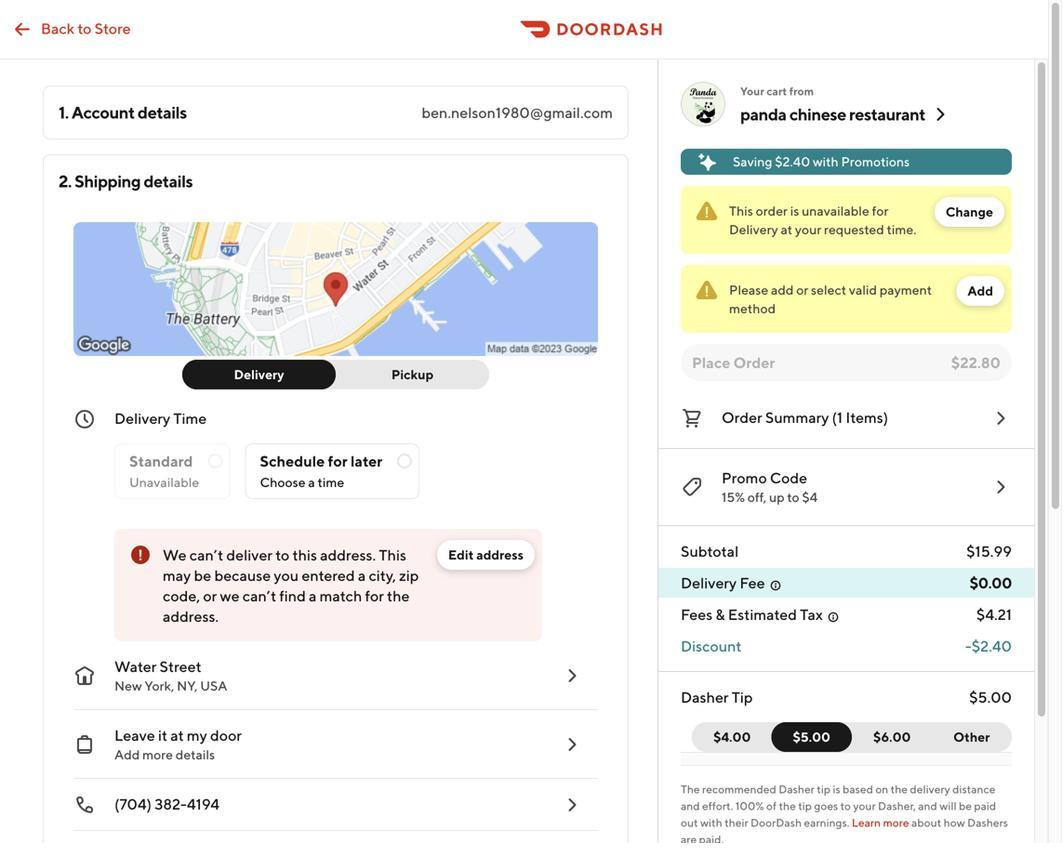 Task type: vqa. For each thing, say whether or not it's contained in the screenshot.
"Fillo Appetizer" image
no



Task type: describe. For each thing, give the bounding box(es) containing it.
$6.00 button
[[841, 723, 933, 753]]

with inside button
[[813, 154, 839, 169]]

about
[[912, 817, 942, 830]]

how
[[944, 817, 966, 830]]

0 vertical spatial order
[[734, 354, 775, 372]]

for inside we can't deliver to this address. this may be because you entered a city, zip code, or we can't find a match for the address.
[[365, 588, 384, 605]]

your inside this order is unavailable for delivery at your requested time.
[[795, 222, 822, 237]]

-$2.40
[[966, 638, 1012, 655]]

of
[[767, 800, 777, 813]]

0 horizontal spatial can't
[[190, 547, 223, 564]]

new
[[114, 679, 142, 694]]

delivery time
[[114, 410, 207, 428]]

about how dashers are paid.
[[681, 817, 1009, 844]]

learn more link
[[852, 817, 910, 830]]

details inside leave it at my door add more details
[[176, 748, 215, 763]]

$0.00
[[970, 575, 1012, 592]]

select
[[811, 282, 847, 298]]

requested
[[824, 222, 885, 237]]

panda chinese restaurant
[[741, 104, 926, 124]]

delivery
[[910, 783, 951, 796]]

store
[[95, 20, 131, 37]]

$4
[[802, 490, 818, 505]]

time
[[318, 475, 344, 490]]

order summary (1 items) button
[[681, 404, 1012, 434]]

fees & estimated
[[681, 606, 797, 624]]

for inside option group
[[328, 453, 348, 470]]

discount
[[681, 638, 742, 655]]

other
[[954, 730, 990, 745]]

back to store link
[[0, 11, 142, 48]]

distance
[[953, 783, 996, 796]]

tip amount option group
[[692, 723, 1012, 753]]

promo
[[722, 469, 767, 487]]

saving
[[733, 154, 773, 169]]

Pickup radio
[[325, 360, 489, 390]]

4194
[[187, 796, 220, 814]]

paid.
[[699, 834, 724, 844]]

15%
[[722, 490, 745, 505]]

schedule for later
[[260, 453, 383, 470]]

code,
[[163, 588, 200, 605]]

to inside 'promo code 15% off, up to $4'
[[787, 490, 800, 505]]

will
[[940, 800, 957, 813]]

is inside the recommended dasher tip is based on the delivery distance and effort. 100% of the tip goes to your dasher, and will be paid out with their doordash earnings.
[[833, 783, 841, 796]]

saving $2.40 with promotions button
[[681, 149, 1012, 175]]

1 vertical spatial tip
[[798, 800, 812, 813]]

recommended
[[702, 783, 777, 796]]

panda
[[741, 104, 787, 124]]

valid
[[849, 282, 877, 298]]

&
[[716, 606, 725, 624]]

add inside leave it at my door add more details
[[114, 748, 140, 763]]

the
[[681, 783, 700, 796]]

summary
[[766, 409, 829, 427]]

learn
[[852, 817, 881, 830]]

payment
[[880, 282, 932, 298]]

or inside we can't deliver to this address. this may be because you entered a city, zip code, or we can't find a match for the address.
[[203, 588, 217, 605]]

delivery inside option
[[234, 367, 284, 382]]

dasher inside the recommended dasher tip is based on the delivery distance and effort. 100% of the tip goes to your dasher, and will be paid out with their doordash earnings.
[[779, 783, 815, 796]]

with inside the recommended dasher tip is based on the delivery distance and effort. 100% of the tip goes to your dasher, and will be paid out with their doordash earnings.
[[701, 817, 723, 830]]

to inside we can't deliver to this address. this may be because you entered a city, zip code, or we can't find a match for the address.
[[276, 547, 290, 564]]

is inside this order is unavailable for delivery at your requested time.
[[791, 203, 799, 219]]

0 vertical spatial address.
[[320, 547, 376, 564]]

1 horizontal spatial the
[[779, 800, 796, 813]]

we
[[220, 588, 240, 605]]

york,
[[145, 679, 174, 694]]

out
[[681, 817, 698, 830]]

1 and from the left
[[681, 800, 700, 813]]

$5.00 inside button
[[793, 730, 831, 745]]

0 horizontal spatial dasher
[[681, 689, 729, 707]]

change button
[[935, 197, 1005, 227]]

unavailable
[[802, 203, 870, 219]]

this inside we can't deliver to this address. this may be because you entered a city, zip code, or we can't find a match for the address.
[[379, 547, 406, 564]]

match
[[320, 588, 362, 605]]

$2.40 for saving
[[775, 154, 811, 169]]

to right back
[[78, 20, 92, 37]]

fees
[[681, 606, 713, 624]]

2 vertical spatial a
[[309, 588, 317, 605]]

earnings.
[[804, 817, 850, 830]]

(704)
[[114, 796, 152, 814]]

dasher,
[[878, 800, 916, 813]]

delivery down subtotal
[[681, 575, 737, 592]]

Other button
[[932, 723, 1012, 753]]

at inside this order is unavailable for delivery at your requested time.
[[781, 222, 793, 237]]

add
[[771, 282, 794, 298]]

goes
[[814, 800, 839, 813]]

more inside leave it at my door add more details
[[142, 748, 173, 763]]

$22.80
[[952, 354, 1001, 372]]

estimated
[[728, 606, 797, 624]]

water
[[114, 658, 157, 676]]

city,
[[369, 567, 396, 585]]

edit
[[448, 548, 474, 563]]

option group containing standard
[[114, 429, 598, 500]]

entered
[[302, 567, 355, 585]]

water street new york,  ny,  usa
[[114, 658, 227, 694]]

tip
[[732, 689, 753, 707]]

we can't deliver to this address. this may be because you entered a city, zip code, or we can't find a match for the address. status
[[114, 529, 542, 642]]

panda chinese restaurant link
[[741, 103, 952, 126]]

the recommended dasher tip is based on the delivery distance and effort. 100% of the tip goes to your dasher, and will be paid out with their doordash earnings.
[[681, 783, 997, 830]]

for inside this order is unavailable for delivery at your requested time.
[[872, 203, 889, 219]]

$15.99
[[967, 543, 1012, 561]]

(704) 382-4194
[[114, 796, 220, 814]]

place
[[692, 354, 731, 372]]

chinese
[[790, 104, 847, 124]]

choose a time
[[260, 475, 344, 490]]

are
[[681, 834, 697, 844]]

effort.
[[702, 800, 733, 813]]

because
[[214, 567, 271, 585]]

zip
[[399, 567, 419, 585]]

order inside button
[[722, 409, 763, 427]]

we
[[163, 547, 187, 564]]

change
[[946, 204, 994, 220]]



Task type: locate. For each thing, give the bounding box(es) containing it.
0 vertical spatial with
[[813, 154, 839, 169]]

a left city,
[[358, 567, 366, 585]]

0 horizontal spatial add
[[114, 748, 140, 763]]

1 vertical spatial order
[[722, 409, 763, 427]]

1 horizontal spatial and
[[918, 800, 938, 813]]

restaurant
[[849, 104, 926, 124]]

order
[[756, 203, 788, 219]]

status
[[681, 186, 1012, 254], [681, 265, 1012, 333]]

you
[[274, 567, 299, 585]]

your
[[741, 85, 765, 98]]

address. up entered at bottom
[[320, 547, 376, 564]]

leave it at my door add more details
[[114, 727, 242, 763]]

to right up on the bottom
[[787, 490, 800, 505]]

0 vertical spatial at
[[781, 222, 793, 237]]

0 vertical spatial details
[[138, 102, 187, 122]]

1 vertical spatial this
[[379, 547, 406, 564]]

$5.00 up goes
[[793, 730, 831, 745]]

to right goes
[[841, 800, 851, 813]]

1 horizontal spatial more
[[883, 817, 910, 830]]

this order is unavailable for delivery at your requested time.
[[729, 203, 917, 237]]

the
[[387, 588, 410, 605], [891, 783, 908, 796], [779, 800, 796, 813]]

1 horizontal spatial can't
[[243, 588, 276, 605]]

100%
[[736, 800, 764, 813]]

this up city,
[[379, 547, 406, 564]]

is right order
[[791, 203, 799, 219]]

2 horizontal spatial the
[[891, 783, 908, 796]]

$2.40 down $4.21
[[972, 638, 1012, 655]]

can't down because
[[243, 588, 276, 605]]

order left the summary
[[722, 409, 763, 427]]

None radio
[[114, 444, 230, 500], [245, 444, 420, 500], [114, 444, 230, 500], [245, 444, 420, 500]]

2 horizontal spatial for
[[872, 203, 889, 219]]

Delivery radio
[[182, 360, 336, 390]]

1 status from the top
[[681, 186, 1012, 254]]

schedule
[[260, 453, 325, 470]]

0 horizontal spatial $5.00
[[793, 730, 831, 745]]

1 vertical spatial be
[[959, 800, 972, 813]]

0 horizontal spatial $2.40
[[775, 154, 811, 169]]

standard
[[129, 453, 193, 470]]

option group
[[114, 429, 598, 500]]

0 horizontal spatial or
[[203, 588, 217, 605]]

1 horizontal spatial with
[[813, 154, 839, 169]]

doordash
[[751, 817, 802, 830]]

at
[[781, 222, 793, 237], [170, 727, 184, 745]]

it
[[158, 727, 168, 745]]

1. account
[[59, 102, 135, 122]]

the inside we can't deliver to this address. this may be because you entered a city, zip code, or we can't find a match for the address.
[[387, 588, 410, 605]]

back
[[41, 20, 75, 37]]

1 horizontal spatial tip
[[817, 783, 831, 796]]

or right "add"
[[797, 282, 809, 298]]

off,
[[748, 490, 767, 505]]

be right the may
[[194, 567, 211, 585]]

details right 1. account
[[138, 102, 187, 122]]

1 vertical spatial add
[[114, 748, 140, 763]]

can't right we
[[190, 547, 223, 564]]

0 horizontal spatial address.
[[163, 608, 219, 626]]

0 horizontal spatial the
[[387, 588, 410, 605]]

to
[[78, 20, 92, 37], [787, 490, 800, 505], [276, 547, 290, 564], [841, 800, 851, 813]]

a right find
[[309, 588, 317, 605]]

with down the panda chinese restaurant
[[813, 154, 839, 169]]

1 horizontal spatial your
[[853, 800, 876, 813]]

door
[[210, 727, 242, 745]]

deliver
[[226, 547, 273, 564]]

cart
[[767, 85, 787, 98]]

1 vertical spatial $5.00
[[793, 730, 831, 745]]

be right will
[[959, 800, 972, 813]]

and
[[681, 800, 700, 813], [918, 800, 938, 813]]

0 horizontal spatial is
[[791, 203, 799, 219]]

order right place
[[734, 354, 775, 372]]

more down it
[[142, 748, 173, 763]]

$2.40 right saving
[[775, 154, 811, 169]]

promo code 15% off, up to $4
[[722, 469, 818, 505]]

0 vertical spatial add
[[968, 283, 994, 299]]

dasher tip
[[681, 689, 753, 707]]

0 vertical spatial your
[[795, 222, 822, 237]]

the right 'of'
[[779, 800, 796, 813]]

0 horizontal spatial for
[[328, 453, 348, 470]]

1 vertical spatial details
[[144, 171, 193, 191]]

$4.00 button
[[692, 723, 784, 753]]

1 vertical spatial can't
[[243, 588, 276, 605]]

$5.00
[[970, 689, 1012, 707], [793, 730, 831, 745]]

$5.00 up other
[[970, 689, 1012, 707]]

0 horizontal spatial and
[[681, 800, 700, 813]]

and up about
[[918, 800, 938, 813]]

1 horizontal spatial for
[[365, 588, 384, 605]]

0 horizontal spatial be
[[194, 567, 211, 585]]

to up you
[[276, 547, 290, 564]]

is
[[791, 203, 799, 219], [833, 783, 841, 796]]

0 horizontal spatial more
[[142, 748, 173, 763]]

$4.21
[[977, 606, 1012, 624]]

address.
[[320, 547, 376, 564], [163, 608, 219, 626]]

1 vertical spatial dasher
[[779, 783, 815, 796]]

1 horizontal spatial address.
[[320, 547, 376, 564]]

2 vertical spatial the
[[779, 800, 796, 813]]

(704) 382-4194 button
[[59, 780, 598, 832]]

edit address
[[448, 548, 524, 563]]

for down city,
[[365, 588, 384, 605]]

your inside the recommended dasher tip is based on the delivery distance and effort. 100% of the tip goes to your dasher, and will be paid out with their doordash earnings.
[[853, 800, 876, 813]]

$6.00
[[874, 730, 911, 745]]

add inside button
[[968, 283, 994, 299]]

back to store
[[41, 20, 131, 37]]

0 vertical spatial status
[[681, 186, 1012, 254]]

usa
[[200, 679, 227, 694]]

to inside the recommended dasher tip is based on the delivery distance and effort. 100% of the tip goes to your dasher, and will be paid out with their doordash earnings.
[[841, 800, 851, 813]]

1 horizontal spatial or
[[797, 282, 809, 298]]

delivery inside this order is unavailable for delivery at your requested time.
[[729, 222, 778, 237]]

the up dasher, on the bottom of page
[[891, 783, 908, 796]]

please add or select valid payment method
[[729, 282, 932, 316]]

learn more
[[852, 817, 910, 830]]

be inside the recommended dasher tip is based on the delivery distance and effort. 100% of the tip goes to your dasher, and will be paid out with their doordash earnings.
[[959, 800, 972, 813]]

or inside please add or select valid payment method
[[797, 282, 809, 298]]

0 vertical spatial for
[[872, 203, 889, 219]]

ben.nelson1980@gmail.com
[[422, 104, 613, 121]]

1 vertical spatial or
[[203, 588, 217, 605]]

leave
[[114, 727, 155, 745]]

0 horizontal spatial at
[[170, 727, 184, 745]]

add down leave
[[114, 748, 140, 763]]

$4.00
[[714, 730, 751, 745]]

can't
[[190, 547, 223, 564], [243, 588, 276, 605]]

0 horizontal spatial this
[[379, 547, 406, 564]]

details down the my
[[176, 748, 215, 763]]

dasher left tip
[[681, 689, 729, 707]]

1 horizontal spatial at
[[781, 222, 793, 237]]

your down unavailable
[[795, 222, 822, 237]]

add
[[968, 283, 994, 299], [114, 748, 140, 763]]

$2.40 for -
[[972, 638, 1012, 655]]

$2.40 inside button
[[775, 154, 811, 169]]

1 vertical spatial status
[[681, 265, 1012, 333]]

0 vertical spatial more
[[142, 748, 173, 763]]

details
[[138, 102, 187, 122], [144, 171, 193, 191], [176, 748, 215, 763]]

address. down code,
[[163, 608, 219, 626]]

your up learn
[[853, 800, 876, 813]]

0 vertical spatial tip
[[817, 783, 831, 796]]

add up $22.80
[[968, 283, 994, 299]]

add button
[[957, 276, 1005, 306]]

delivery up schedule
[[234, 367, 284, 382]]

0 vertical spatial or
[[797, 282, 809, 298]]

0 horizontal spatial with
[[701, 817, 723, 830]]

1 vertical spatial with
[[701, 817, 723, 830]]

the down zip
[[387, 588, 410, 605]]

$5.00 button
[[772, 723, 852, 753]]

this left order
[[729, 203, 753, 219]]

this
[[729, 203, 753, 219], [379, 547, 406, 564]]

tax
[[800, 606, 823, 624]]

details for 2. shipping details
[[144, 171, 193, 191]]

may
[[163, 567, 191, 585]]

delivery
[[729, 222, 778, 237], [234, 367, 284, 382], [114, 410, 170, 428], [681, 575, 737, 592]]

1 vertical spatial more
[[883, 817, 910, 830]]

0 vertical spatial this
[[729, 203, 753, 219]]

status containing this order is unavailable for delivery at your requested time.
[[681, 186, 1012, 254]]

find
[[279, 588, 306, 605]]

up
[[769, 490, 785, 505]]

place order
[[692, 354, 775, 372]]

0 vertical spatial is
[[791, 203, 799, 219]]

1 vertical spatial $2.40
[[972, 638, 1012, 655]]

ny,
[[177, 679, 198, 694]]

tip left goes
[[798, 800, 812, 813]]

this inside this order is unavailable for delivery at your requested time.
[[729, 203, 753, 219]]

edit address button
[[437, 541, 535, 570]]

please
[[729, 282, 769, 298]]

promotions
[[841, 154, 910, 169]]

at down order
[[781, 222, 793, 237]]

or left we
[[203, 588, 217, 605]]

more down dasher, on the bottom of page
[[883, 817, 910, 830]]

0 vertical spatial $2.40
[[775, 154, 811, 169]]

1 horizontal spatial is
[[833, 783, 841, 796]]

1 vertical spatial for
[[328, 453, 348, 470]]

(1
[[832, 409, 843, 427]]

tip
[[817, 783, 831, 796], [798, 800, 812, 813]]

0 vertical spatial $5.00
[[970, 689, 1012, 707]]

0 vertical spatial can't
[[190, 547, 223, 564]]

for up time.
[[872, 203, 889, 219]]

1 vertical spatial at
[[170, 727, 184, 745]]

1 horizontal spatial $5.00
[[970, 689, 1012, 707]]

details right 2. shipping
[[144, 171, 193, 191]]

1 horizontal spatial be
[[959, 800, 972, 813]]

1 vertical spatial is
[[833, 783, 841, 796]]

details for 1. account details
[[138, 102, 187, 122]]

0 vertical spatial dasher
[[681, 689, 729, 707]]

dasher up goes
[[779, 783, 815, 796]]

2 vertical spatial for
[[365, 588, 384, 605]]

this
[[293, 547, 317, 564]]

0 vertical spatial a
[[308, 475, 315, 490]]

a left time at the bottom left of page
[[308, 475, 315, 490]]

1 vertical spatial your
[[853, 800, 876, 813]]

0 horizontal spatial your
[[795, 222, 822, 237]]

we can't deliver to this address. this may be because you entered a city, zip code, or we can't find a match for the address.
[[163, 547, 419, 626]]

1. account details
[[59, 102, 187, 122]]

with up paid.
[[701, 817, 723, 830]]

is up goes
[[833, 783, 841, 796]]

their
[[725, 817, 749, 830]]

1 horizontal spatial this
[[729, 203, 753, 219]]

delivery up standard
[[114, 410, 170, 428]]

0 vertical spatial be
[[194, 567, 211, 585]]

method
[[729, 301, 776, 316]]

saving $2.40 with promotions
[[733, 154, 910, 169]]

be inside we can't deliver to this address. this may be because you entered a city, zip code, or we can't find a match for the address.
[[194, 567, 211, 585]]

later
[[351, 453, 383, 470]]

choose
[[260, 475, 306, 490]]

2 and from the left
[[918, 800, 938, 813]]

1 horizontal spatial $2.40
[[972, 638, 1012, 655]]

pickup
[[392, 367, 434, 382]]

delivery or pickup selector option group
[[182, 360, 489, 390]]

0 vertical spatial the
[[387, 588, 410, 605]]

unavailable
[[129, 475, 199, 490]]

1 vertical spatial the
[[891, 783, 908, 796]]

from
[[790, 85, 814, 98]]

paid
[[974, 800, 997, 813]]

tip up goes
[[817, 783, 831, 796]]

delivery down order
[[729, 222, 778, 237]]

time.
[[887, 222, 917, 237]]

status containing please add or select valid payment method
[[681, 265, 1012, 333]]

and down the
[[681, 800, 700, 813]]

2. shipping
[[59, 171, 141, 191]]

for up time at the bottom left of page
[[328, 453, 348, 470]]

at inside leave it at my door add more details
[[170, 727, 184, 745]]

dashers
[[968, 817, 1009, 830]]

1 vertical spatial a
[[358, 567, 366, 585]]

0 horizontal spatial tip
[[798, 800, 812, 813]]

1 horizontal spatial add
[[968, 283, 994, 299]]

at right it
[[170, 727, 184, 745]]

2. shipping details
[[59, 171, 193, 191]]

2 vertical spatial details
[[176, 748, 215, 763]]

2 status from the top
[[681, 265, 1012, 333]]

1 vertical spatial address.
[[163, 608, 219, 626]]

1 horizontal spatial dasher
[[779, 783, 815, 796]]



